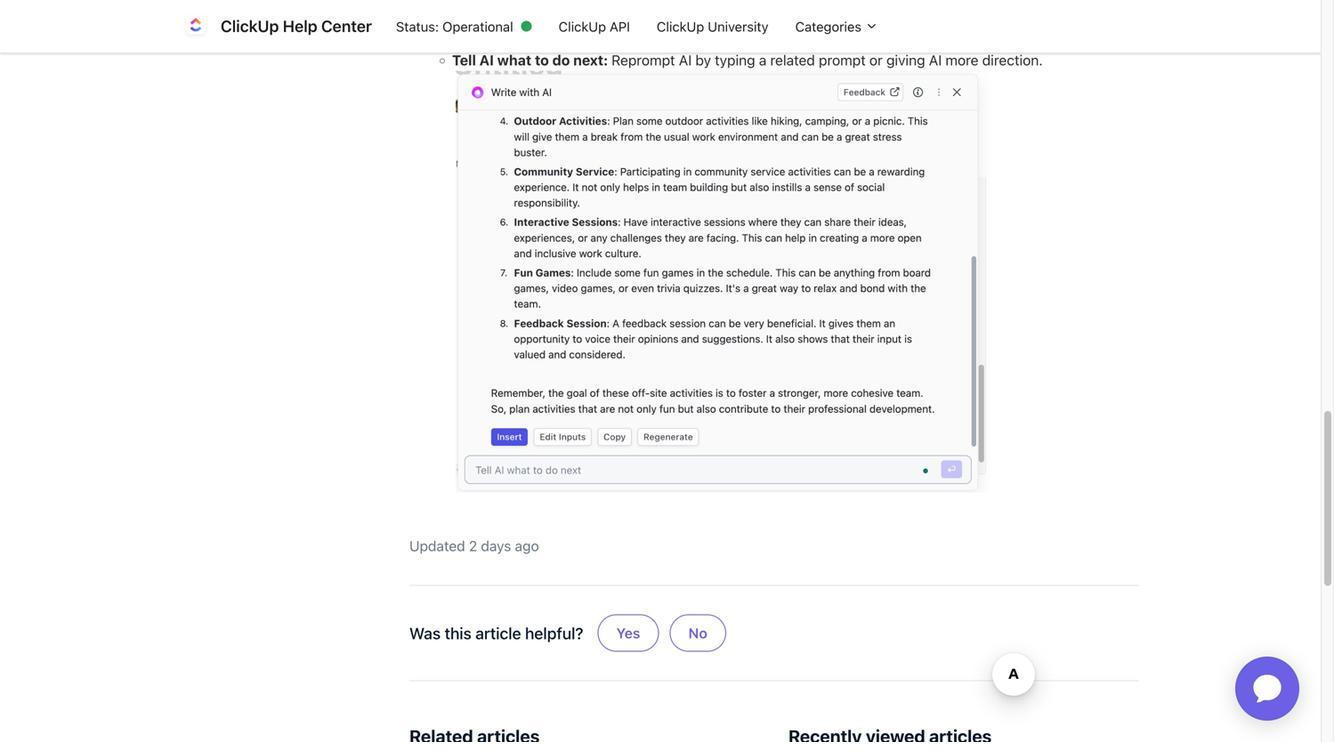 Task type: locate. For each thing, give the bounding box(es) containing it.
application
[[1214, 636, 1321, 742]]

ai right tell
[[479, 52, 494, 69]]

response
[[673, 27, 733, 44]]

2
[[469, 538, 477, 555]]

to
[[535, 52, 549, 69]]

0 horizontal spatial ai
[[479, 52, 494, 69]]

a down from
[[759, 52, 767, 69]]

clickup api link
[[545, 10, 643, 43]]

1 horizontal spatial ai
[[679, 52, 692, 69]]

a
[[603, 27, 611, 44], [759, 52, 767, 69]]

3 ai from the left
[[929, 52, 942, 69]]

tell ai what to do next: reprompt ai by typing a related prompt or giving ai more direction.
[[452, 52, 1043, 69]]

0 horizontal spatial clickup
[[221, 16, 279, 36]]

clickup help center link
[[182, 12, 383, 40]]

2 horizontal spatial clickup
[[657, 18, 704, 34]]

clickup for clickup help center
[[221, 16, 279, 36]]

clickup for clickup api
[[559, 18, 606, 34]]

do
[[552, 52, 570, 69]]

1 ai from the left
[[479, 52, 494, 69]]

no
[[689, 625, 707, 642]]

1 horizontal spatial clickup
[[559, 18, 606, 34]]

ai left more
[[929, 52, 942, 69]]

days
[[481, 538, 511, 555]]

regenerate:
[[452, 27, 536, 44]]

group
[[594, 601, 730, 666]]

regenerate: generate a different response from the same prompt.
[[452, 27, 884, 44]]

related
[[770, 52, 815, 69]]

1 vertical spatial a
[[759, 52, 767, 69]]

a up next:
[[603, 27, 611, 44]]

ai
[[479, 52, 494, 69], [679, 52, 692, 69], [929, 52, 942, 69]]

clickup university link
[[643, 10, 782, 43]]

university
[[708, 18, 769, 34]]

ai left by
[[679, 52, 692, 69]]

article
[[475, 624, 521, 643]]

typing
[[715, 52, 755, 69]]

same
[[795, 27, 829, 44]]

operational
[[442, 18, 513, 34]]

clickup
[[221, 16, 279, 36], [559, 18, 606, 34], [657, 18, 704, 34]]

1 horizontal spatial a
[[759, 52, 767, 69]]

0 horizontal spatial a
[[603, 27, 611, 44]]

0 vertical spatial a
[[603, 27, 611, 44]]

2 horizontal spatial ai
[[929, 52, 942, 69]]

or
[[870, 52, 883, 69]]

this
[[445, 624, 472, 643]]



Task type: describe. For each thing, give the bounding box(es) containing it.
status: operational
[[396, 18, 513, 34]]

center
[[321, 16, 372, 36]]

was
[[409, 624, 441, 643]]

updated
[[409, 538, 465, 555]]

no button
[[670, 615, 726, 652]]

tell
[[452, 52, 476, 69]]

next:
[[573, 52, 608, 69]]

prompt.
[[833, 27, 884, 44]]

generate
[[540, 27, 600, 44]]

what
[[497, 52, 532, 69]]

2 ai from the left
[[679, 52, 692, 69]]

clickup for clickup university
[[657, 18, 704, 34]]

direction.
[[982, 52, 1043, 69]]

categories button
[[782, 10, 892, 43]]

status:
[[396, 18, 439, 34]]

updated 2 days ago
[[409, 538, 539, 555]]

from
[[736, 27, 766, 44]]

clickup university
[[657, 18, 769, 34]]

prompt
[[819, 52, 866, 69]]

categories
[[795, 18, 865, 34]]

yes button
[[598, 615, 659, 652]]

clickup help center
[[221, 16, 372, 36]]

giving
[[887, 52, 925, 69]]

reprompt
[[612, 52, 675, 69]]

screenshot of ai-generated content called activities for engineering team off-site showing the insert, edit inputs, copy, and regenerate buttons, and the tell ai what to do next text field. image
[[456, 71, 991, 493]]

ago
[[515, 538, 539, 555]]

clickup api
[[559, 18, 630, 34]]

the
[[770, 27, 791, 44]]

by
[[696, 52, 711, 69]]

group containing yes
[[594, 601, 730, 666]]

different
[[615, 27, 669, 44]]

more
[[946, 52, 979, 69]]

help
[[283, 16, 317, 36]]

clickup help help center home page image
[[182, 12, 210, 40]]

api
[[610, 18, 630, 34]]

yes
[[616, 625, 640, 642]]

was this article helpful?
[[409, 624, 583, 643]]

helpful?
[[525, 624, 583, 643]]



Task type: vqa. For each thing, say whether or not it's contained in the screenshot.
'in' within Create and attach a Google Doc in Task view 2.0
no



